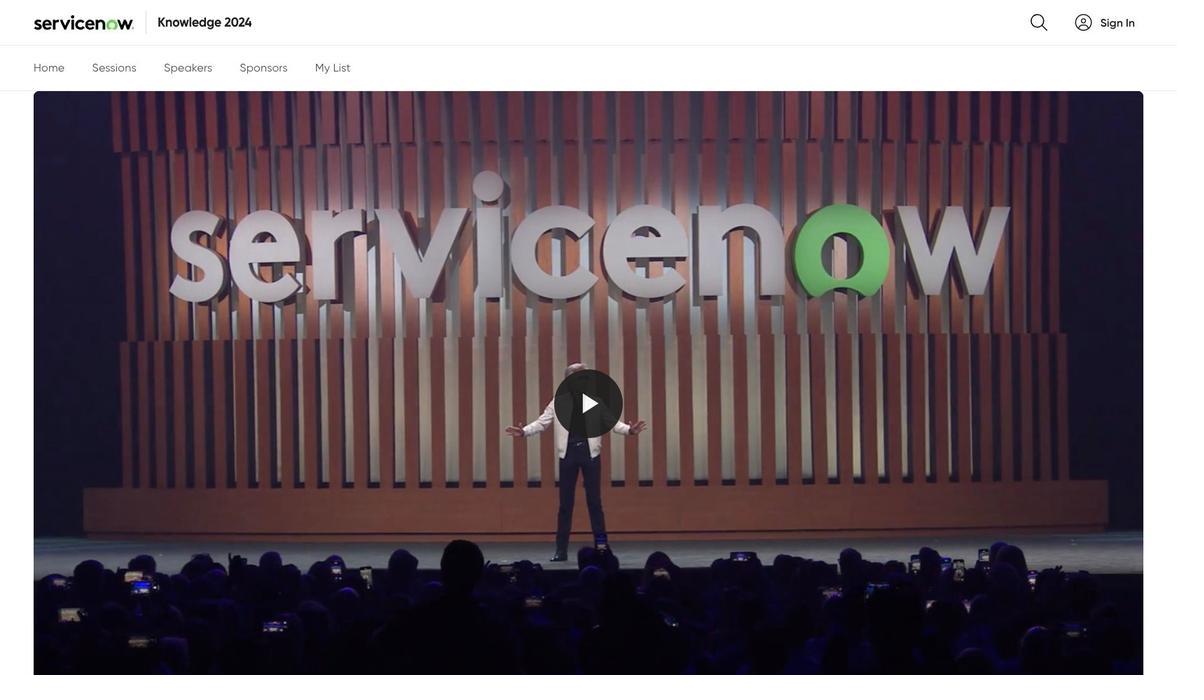 Task type: vqa. For each thing, say whether or not it's contained in the screenshot.
the arc image on the right top of page
yes



Task type: describe. For each thing, give the bounding box(es) containing it.
servicenow image
[[34, 14, 135, 31]]



Task type: locate. For each thing, give the bounding box(es) containing it.
arc image
[[1076, 14, 1093, 30]]



